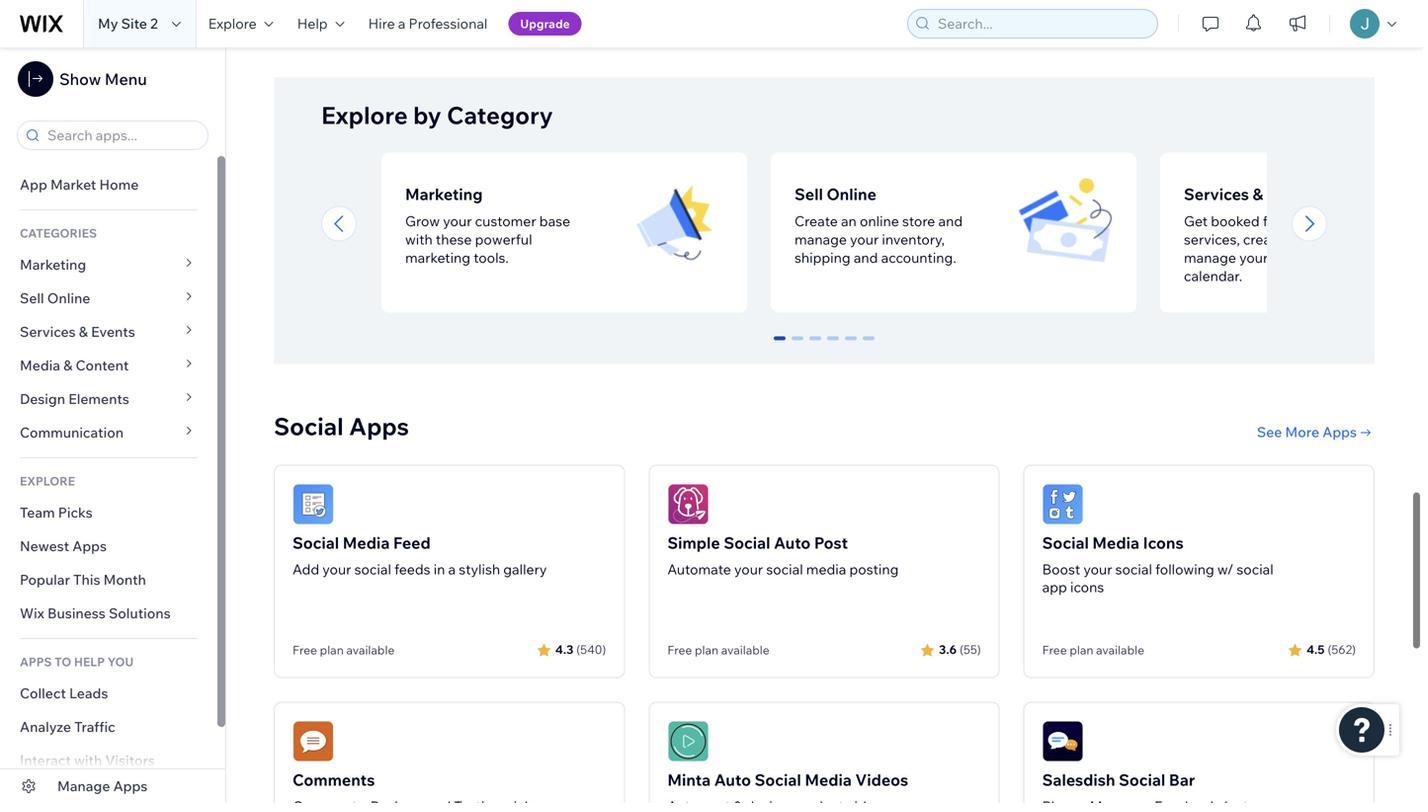 Task type: locate. For each thing, give the bounding box(es) containing it.
minta auto social media videos
[[668, 771, 909, 790]]

0 horizontal spatial 2
[[150, 15, 158, 32]]

2 vertical spatial and
[[854, 249, 878, 266]]

available down automate
[[722, 643, 770, 658]]

your down the create
[[1240, 249, 1269, 266]]

social inside social media icons boost your social following w/ social app icons
[[1043, 533, 1089, 553]]

social left media
[[767, 561, 803, 578]]

2 horizontal spatial available
[[1097, 643, 1145, 658]]

free for social media icons
[[1043, 643, 1067, 658]]

w/
[[1218, 561, 1234, 578]]

auto
[[774, 533, 811, 553], [715, 771, 751, 790]]

0 horizontal spatial free
[[293, 643, 317, 658]]

1 horizontal spatial free plan available
[[668, 643, 770, 658]]

sell inside 'sell online create an online store and manage your inventory, shipping and accounting.'
[[795, 184, 823, 204]]

services & events link
[[0, 315, 218, 349]]

and down the online
[[854, 249, 878, 266]]

0 horizontal spatial sell
[[20, 290, 44, 307]]

category
[[447, 100, 553, 130]]

social up boost
[[1043, 533, 1089, 553]]

your up icons
[[1084, 561, 1113, 578]]

icons
[[1071, 579, 1105, 596]]

a
[[398, 15, 406, 32], [448, 561, 456, 578]]

analyze traffic link
[[0, 711, 218, 744]]

0 horizontal spatial manage
[[795, 231, 847, 248]]

0 vertical spatial events
[[1267, 184, 1319, 204]]

plan up comments logo on the bottom left
[[320, 643, 344, 658]]

0 vertical spatial a
[[398, 15, 406, 32]]

events down sell online link
[[91, 323, 135, 341]]

1 free plan available from the left
[[293, 643, 395, 658]]

available down icons
[[1097, 643, 1145, 658]]

1 vertical spatial with
[[74, 752, 102, 770]]

0 horizontal spatial and
[[854, 249, 878, 266]]

free down automate
[[668, 643, 692, 658]]

media left the icons at the bottom of page
[[1093, 533, 1140, 553]]

1 horizontal spatial events
[[1267, 184, 1319, 204]]

plan down automate
[[695, 643, 719, 658]]

explore for explore by category
[[321, 100, 408, 130]]

0 horizontal spatial services
[[20, 323, 76, 341]]

0 horizontal spatial with
[[74, 752, 102, 770]]

social media feed add your social feeds in a stylish gallery
[[293, 533, 547, 578]]

online
[[860, 213, 900, 230]]

0 vertical spatial manage
[[795, 231, 847, 248]]

social down the icons at the bottom of page
[[1116, 561, 1153, 578]]

2 plan from the left
[[695, 643, 719, 658]]

apps inside newest apps "link"
[[72, 538, 107, 555]]

marketing inside marketing grow your customer base with these powerful marketing tools.
[[405, 184, 483, 204]]

your inside social media icons boost your social following w/ social app icons
[[1084, 561, 1113, 578]]

available for boost
[[1097, 643, 1145, 658]]

plan for post
[[695, 643, 719, 658]]

social right w/
[[1237, 561, 1274, 578]]

sell inside sidebar element
[[20, 290, 44, 307]]

social media icons logo image
[[1043, 484, 1084, 526]]

1 horizontal spatial 2
[[812, 337, 820, 355]]

apps for manage apps
[[113, 778, 148, 795]]

a inside social media feed add your social feeds in a stylish gallery
[[448, 561, 456, 578]]

1 available from the left
[[346, 643, 395, 658]]

online up 'an'
[[827, 184, 877, 204]]

popular this month
[[20, 571, 146, 589]]

2 right site
[[150, 15, 158, 32]]

media up design
[[20, 357, 60, 374]]

available down feeds
[[346, 643, 395, 658]]

1 horizontal spatial with
[[405, 231, 433, 248]]

events for services & events
[[91, 323, 135, 341]]

these
[[436, 231, 472, 248]]

free plan available down icons
[[1043, 643, 1145, 658]]

2 horizontal spatial &
[[1253, 184, 1264, 204]]

team picks link
[[0, 496, 218, 530]]

0 vertical spatial explore
[[208, 15, 257, 32]]

design elements link
[[0, 383, 218, 416]]

media inside social media icons boost your social following w/ social app icons
[[1093, 533, 1140, 553]]

sell up create
[[795, 184, 823, 204]]

0 horizontal spatial a
[[398, 15, 406, 32]]

you
[[108, 655, 134, 670]]

0 horizontal spatial online
[[47, 290, 90, 307]]

your right automate
[[735, 561, 763, 578]]

design elements
[[20, 391, 129, 408]]

2 horizontal spatial free plan available
[[1043, 643, 1145, 658]]

0 vertical spatial services
[[1184, 184, 1250, 204]]

2 horizontal spatial plan
[[1070, 643, 1094, 658]]

manage inside 'sell online create an online store and manage your inventory, shipping and accounting.'
[[795, 231, 847, 248]]

& up media & content
[[79, 323, 88, 341]]

with up manage at the left bottom
[[74, 752, 102, 770]]

services inside services & events get booked for your services, create events and manage your business calendar.
[[1184, 184, 1250, 204]]

auto right minta
[[715, 771, 751, 790]]

a right in
[[448, 561, 456, 578]]

0 vertical spatial and
[[939, 213, 963, 230]]

3 social from the left
[[1116, 561, 1153, 578]]

2 vertical spatial &
[[63, 357, 73, 374]]

visitors
[[105, 752, 155, 770]]

0 vertical spatial &
[[1253, 184, 1264, 204]]

events inside sidebar element
[[91, 323, 135, 341]]

manage down services,
[[1184, 249, 1237, 266]]

1 horizontal spatial and
[[939, 213, 963, 230]]

interact with visitors link
[[0, 744, 218, 778]]

events
[[1288, 231, 1331, 248]]

1 horizontal spatial sell
[[795, 184, 823, 204]]

social right simple
[[724, 533, 771, 553]]

for
[[1263, 213, 1282, 230]]

online up "services & events"
[[47, 290, 90, 307]]

services inside sidebar element
[[20, 323, 76, 341]]

free
[[293, 643, 317, 658], [668, 643, 692, 658], [1043, 643, 1067, 658]]

1 vertical spatial services
[[20, 323, 76, 341]]

media
[[807, 561, 847, 578]]

booked
[[1211, 213, 1260, 230]]

elements
[[68, 391, 129, 408]]

1 horizontal spatial explore
[[321, 100, 408, 130]]

2 free plan available from the left
[[668, 643, 770, 658]]

0 vertical spatial online
[[827, 184, 877, 204]]

0 horizontal spatial explore
[[208, 15, 257, 32]]

comments
[[293, 771, 375, 790]]

posting
[[850, 561, 899, 578]]

1 vertical spatial 2
[[812, 337, 820, 355]]

marketing inside sidebar element
[[20, 256, 86, 273]]

apps for newest apps
[[72, 538, 107, 555]]

& left content
[[63, 357, 73, 374]]

social
[[355, 561, 391, 578], [767, 561, 803, 578], [1116, 561, 1153, 578], [1237, 561, 1274, 578]]

3 available from the left
[[1097, 643, 1145, 658]]

your up events
[[1285, 213, 1313, 230]]

& for media & content
[[63, 357, 73, 374]]

see more apps
[[1257, 424, 1357, 441]]

explore for explore
[[208, 15, 257, 32]]

online for sell online create an online store and manage your inventory, shipping and accounting.
[[827, 184, 877, 204]]

1 social from the left
[[355, 561, 391, 578]]

icons
[[1143, 533, 1184, 553]]

1 vertical spatial auto
[[715, 771, 751, 790]]

free plan available down automate
[[668, 643, 770, 658]]

1 horizontal spatial online
[[827, 184, 877, 204]]

your up these
[[443, 213, 472, 230]]

1 horizontal spatial marketing
[[405, 184, 483, 204]]

services
[[1184, 184, 1250, 204], [20, 323, 76, 341]]

1 horizontal spatial auto
[[774, 533, 811, 553]]

0 vertical spatial with
[[405, 231, 433, 248]]

2 left 3 at the right top of the page
[[812, 337, 820, 355]]

1 vertical spatial and
[[1334, 231, 1358, 248]]

apps inside see more apps button
[[1323, 424, 1357, 441]]

show menu
[[59, 69, 147, 89]]

plan down icons
[[1070, 643, 1094, 658]]

services,
[[1184, 231, 1241, 248]]

your right add
[[323, 561, 351, 578]]

3.6
[[939, 643, 957, 658]]

with inside sidebar element
[[74, 752, 102, 770]]

business
[[47, 605, 106, 622]]

social left bar
[[1119, 771, 1166, 790]]

explore
[[20, 474, 75, 489]]

social
[[274, 412, 344, 441], [293, 533, 339, 553], [724, 533, 771, 553], [1043, 533, 1089, 553], [755, 771, 802, 790], [1119, 771, 1166, 790]]

and right store at the right
[[939, 213, 963, 230]]

and
[[939, 213, 963, 230], [1334, 231, 1358, 248], [854, 249, 878, 266]]

interact
[[20, 752, 71, 770]]

free down app
[[1043, 643, 1067, 658]]

post
[[815, 533, 848, 553]]

plan for add
[[320, 643, 344, 658]]

social up social media feed logo at the bottom left
[[274, 412, 344, 441]]

marketing up grow
[[405, 184, 483, 204]]

& inside services & events get booked for your services, create events and manage your business calendar.
[[1253, 184, 1264, 204]]

simple social auto post automate your social media posting
[[668, 533, 899, 578]]

sell online
[[20, 290, 90, 307]]

with
[[405, 231, 433, 248], [74, 752, 102, 770]]

0 horizontal spatial events
[[91, 323, 135, 341]]

minta
[[668, 771, 711, 790]]

0 vertical spatial auto
[[774, 533, 811, 553]]

0 vertical spatial sell
[[795, 184, 823, 204]]

services down sell online
[[20, 323, 76, 341]]

1 plan from the left
[[320, 643, 344, 658]]

1 vertical spatial online
[[47, 290, 90, 307]]

2 for 1
[[812, 337, 820, 355]]

services up booked
[[1184, 184, 1250, 204]]

upgrade
[[520, 16, 570, 31]]

media inside social media feed add your social feeds in a stylish gallery
[[343, 533, 390, 553]]

1 horizontal spatial services
[[1184, 184, 1250, 204]]

1 vertical spatial sell
[[20, 290, 44, 307]]

minta auto social media videos logo image
[[668, 721, 709, 763]]

a right hire
[[398, 15, 406, 32]]

1 horizontal spatial manage
[[1184, 249, 1237, 266]]

sell
[[795, 184, 823, 204], [20, 290, 44, 307]]

4.5 (562)
[[1307, 643, 1356, 658]]

grow
[[405, 213, 440, 230]]

2 horizontal spatial free
[[1043, 643, 1067, 658]]

with down grow
[[405, 231, 433, 248]]

free plan available down add
[[293, 643, 395, 658]]

business
[[1272, 249, 1329, 266]]

3 free from the left
[[1043, 643, 1067, 658]]

media
[[20, 357, 60, 374], [343, 533, 390, 553], [1093, 533, 1140, 553], [805, 771, 852, 790]]

sell for sell online create an online store and manage your inventory, shipping and accounting.
[[795, 184, 823, 204]]

1 vertical spatial a
[[448, 561, 456, 578]]

0 horizontal spatial available
[[346, 643, 395, 658]]

media left feed on the bottom of the page
[[343, 533, 390, 553]]

inventory,
[[882, 231, 945, 248]]

professional
[[409, 15, 488, 32]]

explore left help at the top of the page
[[208, 15, 257, 32]]

marketing category icon image
[[629, 177, 724, 271]]

online inside sidebar element
[[47, 290, 90, 307]]

auto left post
[[774, 533, 811, 553]]

1 vertical spatial events
[[91, 323, 135, 341]]

0 vertical spatial marketing
[[405, 184, 483, 204]]

2 horizontal spatial and
[[1334, 231, 1358, 248]]

picks
[[58, 504, 93, 522]]

events
[[1267, 184, 1319, 204], [91, 323, 135, 341]]

online for sell online
[[47, 290, 90, 307]]

explore left the by
[[321, 100, 408, 130]]

online inside 'sell online create an online store and manage your inventory, shipping and accounting.'
[[827, 184, 877, 204]]

1 horizontal spatial free
[[668, 643, 692, 658]]

0 vertical spatial 2
[[150, 15, 158, 32]]

and right events
[[1334, 231, 1358, 248]]

available
[[346, 643, 395, 658], [722, 643, 770, 658], [1097, 643, 1145, 658]]

0 horizontal spatial plan
[[320, 643, 344, 658]]

1 vertical spatial marketing
[[20, 256, 86, 273]]

1 horizontal spatial available
[[722, 643, 770, 658]]

popular
[[20, 571, 70, 589]]

2 free from the left
[[668, 643, 692, 658]]

your inside simple social auto post automate your social media posting
[[735, 561, 763, 578]]

& up for
[[1253, 184, 1264, 204]]

social up add
[[293, 533, 339, 553]]

0 horizontal spatial free plan available
[[293, 643, 395, 658]]

events up for
[[1267, 184, 1319, 204]]

1 horizontal spatial a
[[448, 561, 456, 578]]

2 available from the left
[[722, 643, 770, 658]]

0 horizontal spatial marketing
[[20, 256, 86, 273]]

analyze traffic
[[20, 719, 115, 736]]

sell up "services & events"
[[20, 290, 44, 307]]

4.3
[[556, 643, 574, 658]]

0 horizontal spatial auto
[[715, 771, 751, 790]]

& inside services & events link
[[79, 323, 88, 341]]

1 free from the left
[[293, 643, 317, 658]]

&
[[1253, 184, 1264, 204], [79, 323, 88, 341], [63, 357, 73, 374]]

social left feeds
[[355, 561, 391, 578]]

marketing down categories
[[20, 256, 86, 273]]

your inside 'sell online create an online store and manage your inventory, shipping and accounting.'
[[850, 231, 879, 248]]

3 plan from the left
[[1070, 643, 1094, 658]]

home
[[99, 176, 139, 193]]

& inside the media & content link
[[63, 357, 73, 374]]

collect leads link
[[0, 677, 218, 711]]

wix
[[20, 605, 44, 622]]

1 horizontal spatial &
[[79, 323, 88, 341]]

events inside services & events get booked for your services, create events and manage your business calendar.
[[1267, 184, 1319, 204]]

apps inside manage apps link
[[113, 778, 148, 795]]

traffic
[[74, 719, 115, 736]]

1 horizontal spatial plan
[[695, 643, 719, 658]]

manage up 'shipping'
[[795, 231, 847, 248]]

4.3 (540)
[[556, 643, 606, 658]]

2 social from the left
[[767, 561, 803, 578]]

0 horizontal spatial &
[[63, 357, 73, 374]]

market
[[50, 176, 96, 193]]

free plan available for add
[[293, 643, 395, 658]]

free down add
[[293, 643, 317, 658]]

upgrade button
[[509, 12, 582, 36]]

your down the online
[[850, 231, 879, 248]]

1 vertical spatial explore
[[321, 100, 408, 130]]

my
[[98, 15, 118, 32]]

1 vertical spatial &
[[79, 323, 88, 341]]

leads
[[69, 685, 108, 702]]

create
[[795, 213, 838, 230]]

manage apps link
[[0, 770, 225, 804]]

3 free plan available from the left
[[1043, 643, 1145, 658]]

1 vertical spatial manage
[[1184, 249, 1237, 266]]



Task type: vqa. For each thing, say whether or not it's contained in the screenshot.
and in "services & events get booked for your services, create events and manage your business calendar."
yes



Task type: describe. For each thing, give the bounding box(es) containing it.
available for post
[[722, 643, 770, 658]]

content
[[76, 357, 129, 374]]

simple
[[668, 533, 720, 553]]

sell online category icon image
[[1018, 177, 1113, 271]]

with inside marketing grow your customer base with these powerful marketing tools.
[[405, 231, 433, 248]]

by
[[413, 100, 442, 130]]

free plan available for post
[[668, 643, 770, 658]]

marketing grow your customer base with these powerful marketing tools.
[[405, 184, 571, 266]]

see
[[1257, 424, 1283, 441]]

free plan available for boost
[[1043, 643, 1145, 658]]

media inside sidebar element
[[20, 357, 60, 374]]

simple social auto post logo image
[[668, 484, 709, 526]]

customer
[[475, 213, 536, 230]]

services for services & events get booked for your services, create events and manage your business calendar.
[[1184, 184, 1250, 204]]

your inside social media feed add your social feeds in a stylish gallery
[[323, 561, 351, 578]]

0 1 2 3 4 5
[[776, 337, 873, 355]]

apps
[[20, 655, 52, 670]]

your inside marketing grow your customer base with these powerful marketing tools.
[[443, 213, 472, 230]]

boost
[[1043, 561, 1081, 578]]

(55)
[[960, 643, 981, 658]]

auto inside simple social auto post automate your social media posting
[[774, 533, 811, 553]]

feed
[[393, 533, 431, 553]]

marketing
[[405, 249, 471, 266]]

team
[[20, 504, 55, 522]]

sell online create an online store and manage your inventory, shipping and accounting.
[[795, 184, 963, 266]]

categories
[[20, 226, 97, 241]]

4.5
[[1307, 643, 1325, 658]]

gallery
[[503, 561, 547, 578]]

manage apps
[[57, 778, 148, 795]]

my site 2
[[98, 15, 158, 32]]

to
[[55, 655, 71, 670]]

more
[[1286, 424, 1320, 441]]

hire a professional
[[368, 15, 488, 32]]

communication
[[20, 424, 127, 441]]

services & events
[[20, 323, 135, 341]]

5
[[865, 337, 873, 355]]

in
[[434, 561, 445, 578]]

collect leads
[[20, 685, 108, 702]]

newest
[[20, 538, 69, 555]]

comments logo image
[[293, 721, 334, 763]]

media left 'videos'
[[805, 771, 852, 790]]

following
[[1156, 561, 1215, 578]]

1
[[794, 337, 802, 355]]

3
[[829, 337, 837, 355]]

social inside social media feed add your social feeds in a stylish gallery
[[355, 561, 391, 578]]

menu
[[105, 69, 147, 89]]

and inside services & events get booked for your services, create events and manage your business calendar.
[[1334, 231, 1358, 248]]

0
[[776, 337, 784, 355]]

month
[[103, 571, 146, 589]]

sell for sell online
[[20, 290, 44, 307]]

analyze
[[20, 719, 71, 736]]

an
[[841, 213, 857, 230]]

marketing link
[[0, 248, 218, 282]]

popular this month link
[[0, 564, 218, 597]]

newest apps
[[20, 538, 107, 555]]

media & content
[[20, 357, 129, 374]]

marketing for marketing
[[20, 256, 86, 273]]

social right minta
[[755, 771, 802, 790]]

feeds
[[395, 561, 431, 578]]

accounting.
[[881, 249, 957, 266]]

app market home link
[[0, 168, 218, 202]]

design
[[20, 391, 65, 408]]

apps to help you
[[20, 655, 134, 670]]

this
[[73, 571, 100, 589]]

Search... field
[[932, 10, 1152, 38]]

tools.
[[474, 249, 509, 266]]

free for simple social auto post
[[668, 643, 692, 658]]

services for services & events
[[20, 323, 76, 341]]

salesdish social bar
[[1043, 771, 1196, 790]]

social apps
[[274, 412, 409, 441]]

show menu button
[[18, 61, 147, 97]]

4
[[847, 337, 855, 355]]

see more apps button
[[1257, 424, 1375, 441]]

sell online link
[[0, 282, 218, 315]]

social inside simple social auto post automate your social media posting
[[724, 533, 771, 553]]

social inside social media feed add your social feeds in a stylish gallery
[[293, 533, 339, 553]]

available for add
[[346, 643, 395, 658]]

app
[[20, 176, 47, 193]]

manage inside services & events get booked for your services, create events and manage your business calendar.
[[1184, 249, 1237, 266]]

plan for boost
[[1070, 643, 1094, 658]]

marketing for marketing grow your customer base with these powerful marketing tools.
[[405, 184, 483, 204]]

site
[[121, 15, 147, 32]]

(562)
[[1328, 643, 1356, 658]]

wix business solutions link
[[0, 597, 218, 631]]

social media icons boost your social following w/ social app icons
[[1043, 533, 1274, 596]]

automate
[[668, 561, 731, 578]]

4 social from the left
[[1237, 561, 1274, 578]]

interact with visitors
[[20, 752, 155, 770]]

get
[[1184, 213, 1208, 230]]

apps for social apps
[[349, 412, 409, 441]]

2 for site
[[150, 15, 158, 32]]

store
[[903, 213, 936, 230]]

team picks
[[20, 504, 93, 522]]

videos
[[856, 771, 909, 790]]

explore by category
[[321, 100, 553, 130]]

hire a professional link
[[357, 0, 500, 47]]

& for services & events get booked for your services, create events and manage your business calendar.
[[1253, 184, 1264, 204]]

free for social media feed
[[293, 643, 317, 658]]

shipping
[[795, 249, 851, 266]]

calendar.
[[1184, 267, 1243, 285]]

& for services & events
[[79, 323, 88, 341]]

social media feed logo image
[[293, 484, 334, 526]]

media & content link
[[0, 349, 218, 383]]

social inside simple social auto post automate your social media posting
[[767, 561, 803, 578]]

create
[[1244, 231, 1284, 248]]

base
[[540, 213, 571, 230]]

newest apps link
[[0, 530, 218, 564]]

Search apps... field
[[42, 122, 202, 149]]

sidebar element
[[0, 47, 226, 804]]

salesdish social bar logo image
[[1043, 721, 1084, 763]]

help button
[[285, 0, 357, 47]]

events for services & events get booked for your services, create events and manage your business calendar.
[[1267, 184, 1319, 204]]



